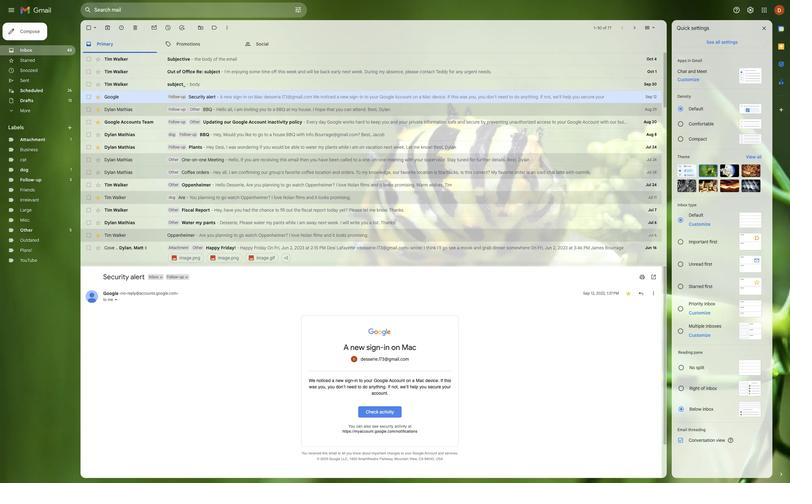 Task type: describe. For each thing, give the bounding box(es) containing it.
you right inviting
[[259, 107, 267, 112]]

business link
[[20, 147, 38, 153]]

enjoying
[[232, 69, 249, 75]]

follow- inside follow-up plants - hey desi, i was wondering if you would be able to water my plants while i am on vacation next week. let me know! best, dylan
[[169, 145, 181, 150]]

a new sign-in on mac main content
[[81, 20, 709, 484]]

1 vertical spatial body
[[190, 82, 200, 87]]

2 horizontal spatial looks
[[384, 182, 394, 188]]

view
[[717, 438, 726, 444]]

0 vertical spatial settings
[[692, 25, 710, 31]]

policy
[[289, 119, 303, 125]]

our left group's on the left top of the page
[[261, 170, 268, 175]]

0 horizontal spatial was
[[229, 145, 237, 150]]

house
[[273, 132, 286, 138]]

at left 3:46
[[569, 245, 573, 251]]

i left inviting
[[235, 107, 236, 112]]

a inside row
[[220, 94, 223, 100]]

i down other water my pants - desserie, please water my pants while i am away next week. i will write you a list. thanks!
[[289, 233, 291, 238]]

would
[[223, 132, 236, 138]]

friends link
[[20, 187, 35, 193]]

1 vertical spatial are
[[179, 195, 186, 201]]

2 horizontal spatial week.
[[394, 145, 406, 150]]

films for oppenheimer - are you planning to go watch oppenheimer? i love nolan films and it looks promising.
[[314, 233, 323, 238]]

activity inside check activity link
[[380, 410, 395, 415]]

go inside cell
[[443, 245, 448, 251]]

social
[[256, 41, 269, 47]]

happy friday! - happy friday on fri, jun 2, 2023 at 2:15 pm desi lafayette <desserie.l73@gmail.com> wrote: i think i'll go see a movie and grab dinner somewhere on fri, jun 2, 2023 at 3:46 pm james bourrage
[[206, 245, 624, 251]]

looks for oppenheimer - are you planning to go watch oppenheimer? i love nolan films and it looks promising.
[[337, 233, 347, 238]]

am left inviting
[[237, 107, 243, 112]]

google < no-reply@accounts.google.com >
[[103, 291, 178, 296]]

2:15
[[311, 245, 319, 251]]

first for starred first
[[706, 284, 713, 290]]

unauthorized
[[510, 119, 536, 125]]

1 horizontal spatial do
[[515, 94, 520, 100]]

jul for hey, have you had the chance to fill out the fiscal report today yet? please let me know. thanks.
[[649, 208, 654, 213]]

display density element
[[678, 94, 763, 99]]

..
[[116, 245, 118, 251]]

i down hello,
[[229, 170, 230, 175]]

all for see
[[716, 39, 721, 45]]

0 vertical spatial please
[[349, 208, 363, 213]]

this inside you received this email to let you know about important changes to your google account and services. © 2023 google llc, 1600 amphitheatre parkway, mountain view, ca 94043, usa
[[323, 452, 328, 456]]

dylan mathias for bbq - hey, would you like to go to a house bbq with info.bourrage@gmail.com? best, jacob
[[105, 132, 135, 138]]

0 vertical spatial be
[[314, 69, 319, 75]]

sep 30
[[645, 82, 657, 87]]

1 vertical spatial alert
[[131, 273, 145, 281]]

misc.
[[20, 218, 31, 223]]

customize button for default
[[686, 221, 715, 228]]

inbox right priority
[[705, 301, 716, 307]]

tim for sep 30
[[105, 82, 112, 87]]

our left built-
[[611, 119, 617, 125]]

and right safe
[[458, 119, 466, 125]]

coffee
[[302, 170, 314, 175]]

priority inbox
[[690, 301, 716, 307]]

in inside "we noticed a new sign-in to your google account on a mac device. if this was you, you don't need to do anything. if not, we'll help you secure your account."
[[355, 379, 358, 384]]

check activity link
[[359, 407, 402, 418]]

2 fri, from the left
[[538, 245, 544, 251]]

watch for dog are - you planning to go watch oppenheimer? i love nolan films and it looks promising.
[[228, 195, 240, 201]]

1 horizontal spatial have
[[319, 157, 328, 163]]

8 inside cove .. dylan , matt 8
[[145, 246, 147, 250]]

archive image
[[105, 25, 111, 31]]

other one-on-one meeting - hello, if you are receiving this email then you have been called to a one-on-one meeting with your supervisor. stay tuned for further details. best, dylan
[[169, 157, 530, 163]]

older image
[[632, 25, 639, 31]]

i left hope
[[313, 107, 314, 112]]

out
[[286, 208, 293, 213]]

0 vertical spatial nolan
[[348, 182, 360, 188]]

16
[[654, 246, 657, 250]]

density
[[678, 94, 692, 99]]

starred first
[[690, 284, 713, 290]]

follow-up up plants on the left top
[[180, 132, 197, 137]]

bbq - hey, would you like to go to a house bbq with info.bourrage@gmail.com? best, jacob
[[200, 132, 385, 138]]

2023,
[[597, 291, 606, 296]]

bbq right house
[[287, 132, 296, 138]]

show details image
[[114, 298, 118, 302]]

of up subject
[[214, 56, 218, 62]]

mac inside "we noticed a new sign-in to your google account on a mac device. if this was you, you don't need to do anything. if not, we'll help you secure your account."
[[416, 379, 425, 384]]

hey for hey desi, i was wondering if you would be able to water my plants while i am on vacation next week. let me know! best, dylan
[[207, 145, 214, 150]]

my up oppenheimer - are you planning to go watch oppenheimer? i love nolan films and it looks promising.
[[266, 220, 272, 226]]

device. inside row
[[433, 94, 447, 100]]

0 vertical spatial body
[[202, 56, 212, 62]]

aug for secure
[[645, 120, 652, 124]]

new down i'm
[[224, 94, 232, 100]]

of left the 77
[[604, 25, 607, 30]]

the right out
[[294, 208, 301, 213]]

other inside labels navigation
[[20, 228, 33, 233]]

an
[[531, 170, 536, 175]]

security inside row
[[189, 94, 206, 100]]

0 vertical spatial are
[[246, 182, 253, 188]]

2 vertical spatial aug
[[647, 132, 654, 137]]

my left house.
[[292, 107, 298, 112]]

add to tasks image
[[179, 25, 185, 31]]

other inside other one-on-one meeting - hello, if you are receiving this email then you have been called to a one-on-one meeting with your supervisor. stay tuned for further details. best, dylan
[[169, 157, 179, 162]]

google cell
[[103, 291, 178, 296]]

i down been
[[337, 182, 338, 188]]

settings image
[[748, 6, 755, 14]]

delete image
[[132, 25, 139, 31]]

and inside you received this email to let you know about important changes to your google account and services. © 2023 google llc, 1600 amphitheatre parkway, mountain view, ca 94043, usa
[[438, 452, 444, 456]]

our up would
[[224, 119, 232, 125]]

1 row from the top
[[81, 53, 663, 65]]

follow-up inside labels navigation
[[20, 177, 42, 183]]

other inside other coffee orders - hey all, i am confirming our group's favorite coffee location and orders. to my knowledge, our favorite location is starbucks. is this correct? my favorite order is an iced chai latte with oatmilk.
[[169, 170, 179, 175]]

0 horizontal spatial have
[[224, 208, 234, 213]]

you right the we'll
[[573, 94, 580, 100]]

accounts
[[121, 119, 141, 125]]

tim walker for jul 7
[[105, 208, 128, 213]]

2 horizontal spatial love
[[339, 182, 347, 188]]

let inside you received this email to let you know about important changes to your google account and services. © 2023 google llc, 1600 amphitheatre parkway, mountain view, ca 94043, usa
[[342, 452, 346, 456]]

apps
[[678, 58, 687, 63]]

7 row from the top
[[81, 128, 663, 141]]

2 horizontal spatial it
[[380, 182, 382, 188]]

my right during
[[379, 69, 385, 75]]

0 vertical spatial hello
[[217, 107, 227, 112]]

6 for walker
[[655, 233, 657, 238]]

jul for you planning to go watch oppenheimer? i love nolan films and it looks promising.
[[649, 195, 654, 200]]

snoozed
[[20, 68, 38, 73]]

8 row from the top
[[81, 141, 663, 154]]

of right out
[[177, 69, 181, 75]]

drafts
[[20, 98, 33, 104]]

3
[[70, 178, 72, 182]]

further
[[477, 157, 491, 163]]

1 vertical spatial a
[[344, 343, 349, 353]]

0 horizontal spatial will
[[307, 69, 313, 75]]

tim walker for jul 24
[[105, 182, 128, 188]]

you left don't
[[328, 385, 335, 390]]

2 one from the left
[[379, 157, 387, 163]]

support image
[[734, 6, 741, 14]]

safe
[[448, 119, 457, 125]]

2023 inside you received this email to let you know about important changes to your google account and services. © 2023 google llc, 1600 amphitheatre parkway, mountain view, ca 94043, usa
[[321, 458, 328, 462]]

1 vertical spatial email
[[288, 157, 299, 163]]

important first
[[690, 239, 718, 245]]

dylan mathias for other water my pants - desserie, please water my pants while i am away next week. i will write you a list. thanks!
[[105, 220, 135, 226]]

tim for oct 4
[[105, 56, 112, 62]]

bourrage
[[606, 245, 624, 251]]

the right had
[[252, 208, 258, 213]]

tim for oct 1
[[105, 69, 112, 75]]

2 2, from the left
[[554, 245, 557, 251]]

you for https://myaccount.google.com/
[[349, 425, 356, 429]]

on up inviting
[[248, 94, 253, 100]]

planning for you
[[216, 233, 233, 238]]

account inside you received this email to let you know about important changes to your google account and services. © 2023 google llc, 1600 amphitheatre parkway, mountain view, ca 94043, usa
[[425, 452, 438, 456]]

you right if
[[264, 145, 271, 150]]

0 horizontal spatial for
[[450, 69, 455, 75]]

the up i'm
[[219, 56, 226, 62]]

we inside "we noticed a new sign-in to your google account on a mac device. if this was you, you don't need to do anything. if not, we'll help you secure your account."
[[309, 379, 316, 384]]

2 horizontal spatial me
[[414, 145, 420, 150]]

other inside other fiscal report - hey, have you had the chance to fill out the fiscal report today yet? please let me know. thanks.
[[169, 208, 179, 213]]

able
[[291, 145, 300, 150]]

am up other one-on-one meeting - hello, if you are receiving this email then you have been called to a one-on-one meeting with your supervisor. stay tuned for further details. best, dylan
[[353, 145, 359, 150]]

i right desi,
[[226, 145, 228, 150]]

94043,
[[425, 458, 435, 462]]

help inside row
[[563, 94, 572, 100]]

https://myaccount.google.com/
[[343, 430, 397, 434]]

right of inbox
[[690, 386, 718, 392]]

with down let
[[405, 157, 414, 163]]

off
[[272, 69, 277, 75]]

our down meeting
[[393, 170, 400, 175]]

1 inside row
[[656, 69, 657, 74]]

15 row from the top
[[81, 229, 663, 242]]

chai
[[547, 170, 556, 175]]

inviting
[[244, 107, 258, 112]]

0 vertical spatial oppenheimer?
[[306, 182, 335, 188]]

and right keep
[[391, 119, 398, 125]]

you right then
[[310, 157, 318, 163]]

best, right know!
[[434, 145, 444, 150]]

youtube
[[20, 258, 37, 264]]

compose
[[20, 29, 40, 34]]

toggle split pane mode image
[[645, 25, 651, 31]]

fill
[[281, 208, 285, 213]]

misc. link
[[20, 218, 31, 223]]

you down report
[[207, 233, 215, 238]]

26
[[68, 88, 72, 93]]

see inside you can also see security activity at https://myaccount.google.com/ notifications
[[373, 425, 379, 429]]

sep inside cell
[[584, 291, 591, 296]]

0 vertical spatial email
[[227, 56, 237, 62]]

1 vertical spatial for
[[470, 157, 476, 163]]

2 vertical spatial me
[[108, 297, 113, 302]]

43
[[67, 48, 72, 53]]

google up google accounts team
[[105, 94, 119, 100]]

<desserie.l73@gmail.com>
[[357, 245, 410, 251]]

1 horizontal spatial tab list
[[773, 20, 791, 461]]

jul for hello, if you are receiving this email then you have been called to a one-on-one meeting with your supervisor. stay tuned for further details. best, dylan
[[647, 157, 652, 162]]

follow-up down subject_
[[169, 107, 186, 112]]

tim walker for oct 1
[[105, 69, 128, 75]]

i left away
[[297, 220, 298, 226]]

0 vertical spatial week.
[[352, 69, 364, 75]]

need inside row
[[498, 94, 509, 100]]

contact
[[420, 69, 435, 75]]

all for view
[[758, 154, 763, 160]]

are
[[253, 157, 260, 163]]

2 pants from the left
[[274, 220, 285, 226]]

oct for out of office re: subject - i'm enjoying some time off this week and will be back early next week. during my absence, please contact teddy for any urgent needs.
[[648, 69, 655, 74]]

inboxes
[[707, 324, 722, 329]]

preventing
[[487, 119, 509, 125]]

and down other coffee orders - hey all, i am confirming our group's favorite coffee location and orders. to my knowledge, our favorite location is starbucks. is this correct? my favorite order is an iced chai latte with oatmilk. at top
[[371, 182, 379, 188]]

tim for jul 24
[[105, 182, 112, 188]]

labels image
[[212, 25, 218, 31]]

0 horizontal spatial desserie.l73@gmail.com
[[264, 94, 313, 100]]

google up like
[[233, 119, 248, 125]]

dog link
[[20, 167, 28, 173]]

correct?
[[474, 170, 491, 175]]

- inside cell
[[237, 245, 239, 251]]

oatmilk.
[[576, 170, 592, 175]]

tim for jul 6
[[105, 233, 112, 238]]

re:
[[197, 69, 203, 75]]

other inside other water my pants - desserie, please water my pants while i am away next week. i will write you a list. thanks!
[[169, 220, 179, 225]]

promising. for oppenheimer - are you planning to go watch oppenheimer? i love nolan films and it looks promising.
[[348, 233, 369, 238]]

bbq up updating
[[203, 107, 212, 112]]

to me
[[103, 297, 113, 302]]

3 row from the top
[[81, 78, 663, 91]]

walker for sep 30
[[113, 82, 128, 87]]

0 vertical spatial oppenheimer
[[182, 182, 211, 188]]

you left don't
[[479, 94, 486, 100]]

google up ca
[[413, 452, 424, 456]]

jul for desserie, please water my pants while i am away next week. i will write you a list. thanks!
[[649, 220, 654, 225]]

bbq down updating
[[200, 132, 210, 138]]

oppenheimer? for dog are - you planning to go watch oppenheimer? i love nolan films and it looks promising.
[[241, 195, 271, 201]]

jul 6 for tim walker
[[649, 233, 657, 238]]

and right week
[[298, 69, 306, 75]]

sign- up attend.
[[350, 94, 360, 100]]

jul for hello desserie, are you planning to go watch oppenheimer? i love nolan films and it looks promising. warm wishes, tim
[[646, 183, 652, 187]]

2 location from the left
[[417, 170, 433, 175]]

am down hello,
[[231, 170, 238, 175]]

new up the "works"
[[341, 94, 349, 100]]

and down other oppenheimer - hello desserie, are you planning to go watch oppenheimer? i love nolan films and it looks promising. warm wishes, tim
[[307, 195, 314, 201]]

you right that
[[336, 107, 343, 112]]

follow- inside labels navigation
[[20, 177, 36, 183]]

i up other one-on-one meeting - hello, if you are receiving this email then you have been called to a one-on-one meeting with your supervisor. stay tuned for further details. best, dylan
[[350, 145, 351, 150]]

24 for for
[[653, 157, 657, 162]]

built-
[[618, 119, 629, 125]]

dylan mathias for bbq - hello all, i am inviting you to a bbq at my house. i hope that you can attend. best, dylan
[[105, 107, 133, 112]]

best, left jacob
[[362, 132, 372, 138]]

then
[[300, 157, 309, 163]]

0 vertical spatial next
[[342, 69, 351, 75]]

let
[[407, 145, 413, 150]]

tuned
[[458, 157, 469, 163]]

at up policy
[[287, 107, 291, 112]]

1 happy from the left
[[206, 245, 220, 251]]

you right we'll
[[420, 385, 427, 390]]

we noticed a new sign-in to your google account on a mac device. if this was you, you don't need to do anything. if not, we'll help you secure your account.
[[309, 379, 452, 396]]

2 horizontal spatial was
[[460, 94, 468, 100]]

on up the private
[[413, 94, 418, 100]]

business
[[20, 147, 38, 153]]

movie
[[461, 245, 473, 251]]

Search mail text field
[[94, 7, 277, 13]]

my right to
[[362, 170, 368, 175]]

0 vertical spatial all,
[[228, 107, 233, 112]]

0 vertical spatial water
[[306, 145, 317, 150]]

follow-up right team
[[169, 120, 186, 124]]

mathias for bbq - hello all, i am inviting you to a bbq at my house. i hope that you can attend. best, dylan
[[117, 107, 133, 112]]

you up dog are - you planning to go watch oppenheimer? i love nolan films and it looks promising.
[[254, 182, 262, 188]]

my right water
[[196, 220, 202, 226]]

email threading
[[678, 428, 707, 433]]

0 horizontal spatial be
[[285, 145, 290, 150]]

sep for google
[[646, 94, 653, 99]]

google up the to me
[[103, 291, 119, 296]]

large
[[20, 208, 32, 213]]

you for know
[[302, 452, 308, 456]]

1 horizontal spatial are
[[199, 233, 206, 238]]

best, right details. at the top of the page
[[508, 157, 518, 163]]

0 vertical spatial promising.
[[395, 182, 416, 188]]

you right "write"
[[361, 220, 369, 226]]

compact
[[690, 136, 708, 142]]

on left vacation on the top left of the page
[[360, 145, 365, 150]]

1:37 pm
[[607, 291, 620, 296]]

early
[[331, 69, 341, 75]]

the up re:
[[195, 56, 201, 62]]

attachment inside labels navigation
[[20, 137, 45, 143]]

0 vertical spatial watch
[[292, 182, 305, 188]]

unread first
[[690, 262, 713, 267]]

bbq up inactivity
[[277, 107, 286, 112]]

1 vertical spatial hey,
[[214, 208, 223, 213]]

2 horizontal spatial jun
[[646, 246, 653, 250]]

anything. inside "we noticed a new sign-in to your google account on a mac device. if this was you, you don't need to do anything. if not, we'll help you secure your account."
[[369, 385, 387, 390]]

alert inside row
[[207, 94, 216, 100]]

hard
[[356, 119, 365, 125]]

5 row from the top
[[81, 103, 663, 116]]

row containing cove
[[81, 242, 663, 267]]

follow- inside button
[[167, 275, 180, 279]]

google image
[[369, 329, 392, 336]]

that
[[327, 107, 335, 112]]

wondering
[[238, 145, 259, 150]]

cell containing happy friday!
[[168, 245, 631, 264]]

not, inside "we noticed a new sign-in to your google account on a mac device. if this was you, you don't need to do anything. if not, we'll help you secure your account."
[[392, 385, 399, 390]]

quick settings element
[[678, 25, 710, 37]]

1 vertical spatial me
[[370, 208, 376, 213]]

1 one from the left
[[199, 157, 207, 163]]

keep
[[371, 119, 381, 125]]

1 fri, from the left
[[275, 245, 281, 251]]

noticed inside "we noticed a new sign-in to your google account on a mac device. if this was you, you don't need to do anything. if not, we'll help you secure your account."
[[317, 379, 331, 384]]

1 vertical spatial inbox
[[703, 407, 714, 412]]

1 horizontal spatial 8
[[655, 132, 657, 137]]

1 on- from the left
[[192, 157, 199, 163]]

customize button for multiple inboxes
[[686, 332, 715, 339]]

amphitheatre
[[358, 458, 379, 462]]

0 horizontal spatial next
[[318, 220, 327, 226]]

quick
[[678, 25, 691, 31]]

important
[[372, 452, 386, 456]]

jul for hey all, i am confirming our group's favorite coffee location and orders. to my knowledge, our favorite location is starbucks. is this correct? my favorite order is an iced chai latte with oatmilk.
[[647, 170, 652, 175]]

24 for order
[[653, 170, 657, 175]]

is
[[461, 170, 464, 175]]

1 vertical spatial hello
[[216, 182, 226, 188]]

know
[[353, 452, 361, 456]]

1 horizontal spatial will
[[343, 220, 349, 226]]

0 vertical spatial while
[[339, 145, 349, 150]]

mathias for other water my pants - desserie, please water my pants while i am away next week. i will write you a list. thanks!
[[118, 220, 135, 226]]

2 is from the left
[[527, 170, 530, 175]]

you right keeping
[[702, 119, 709, 125]]

customize for multiple inboxes
[[690, 333, 711, 338]]

0 horizontal spatial security
[[103, 273, 129, 281]]

1 vertical spatial desserie,
[[220, 220, 239, 226]]

0 vertical spatial dog
[[169, 132, 175, 137]]

need inside "we noticed a new sign-in to your google account on a mac device. if this was you, you don't need to do anything. if not, we'll help you secure your account."
[[347, 385, 357, 390]]

11 row from the top
[[81, 179, 663, 191]]

sent
[[20, 78, 29, 83]]

with right latte
[[567, 170, 575, 175]]

at inside you can also see security activity at https://myaccount.google.com/ notifications
[[409, 425, 412, 429]]

1 vertical spatial next
[[384, 145, 393, 150]]

am left away
[[300, 220, 306, 226]]

vacation
[[366, 145, 383, 150]]

0 horizontal spatial while
[[286, 220, 296, 226]]

0 horizontal spatial 2023
[[295, 245, 305, 251]]

my left plants
[[319, 145, 324, 150]]

customize for default
[[690, 222, 711, 227]]

subjective
[[168, 56, 190, 62]]

0 horizontal spatial water
[[254, 220, 265, 226]]

1 vertical spatial oppenheimer
[[168, 233, 195, 238]]

i down yet? on the top left of the page
[[341, 220, 342, 226]]

walker for oct 1
[[113, 69, 128, 75]]

1 horizontal spatial desserie.l73@gmail.com
[[361, 357, 409, 362]]

12 row from the top
[[81, 191, 663, 204]]

you left had
[[235, 208, 242, 213]]

security inside you can also see security activity at https://myaccount.google.com/ notifications
[[380, 425, 394, 429]]

follow-up inside button
[[167, 275, 184, 279]]

1 pm from the left
[[320, 245, 326, 251]]

google down absence,
[[380, 94, 395, 100]]

row containing google accounts team
[[81, 116, 709, 128]]

and up desi
[[324, 233, 332, 238]]

of right 'right'
[[702, 386, 706, 392]]

reading pane element
[[679, 350, 762, 355]]

you left like
[[237, 132, 244, 138]]

new inside "we noticed a new sign-in to your google account on a mac device. if this was you, you don't need to do anything. if not, we'll help you secure your account."
[[336, 379, 344, 384]]

0 horizontal spatial week.
[[328, 220, 340, 226]]

not, inside row
[[545, 94, 552, 100]]

0 vertical spatial desserie,
[[227, 182, 245, 188]]

first for unread first
[[705, 262, 713, 267]]

jul 24 for for
[[647, 157, 657, 162]]

report spam image
[[118, 25, 125, 31]]

you right keep
[[382, 119, 390, 125]]

do inside "we noticed a new sign-in to your google account on a mac device. if this was you, you don't need to do anything. if not, we'll help you secure your account."
[[363, 385, 368, 390]]

jul 24 for dylan
[[646, 145, 657, 150]]

with left built-
[[601, 119, 609, 125]]

customize for priority inbox
[[690, 310, 711, 316]]

tab list inside a new sign-in on mac main content
[[81, 35, 668, 53]]

oct for subjective - the body of the email
[[647, 57, 654, 61]]

google right access
[[568, 119, 582, 125]]

up inside button
[[180, 275, 184, 279]]

11
[[655, 195, 657, 200]]

split
[[697, 365, 705, 371]]

you left 'are'
[[245, 157, 252, 163]]

0 vertical spatial planning
[[263, 182, 280, 188]]

1 pants from the left
[[203, 220, 216, 226]]

see inside cell
[[449, 245, 456, 251]]

mathias for follow-up plants - hey desi, i was wondering if you would be able to water my plants while i am on vacation next week. let me know! best, dylan
[[118, 145, 135, 150]]



Task type: locate. For each thing, give the bounding box(es) containing it.
0 horizontal spatial me
[[108, 297, 113, 302]]

cat link
[[20, 157, 27, 163]]

©
[[317, 458, 320, 462]]

multiple
[[690, 324, 705, 329]]

theme element
[[678, 154, 691, 160]]

other link
[[20, 228, 33, 233]]

sep left 30
[[645, 82, 652, 87]]

mathias for other one-on-one meeting - hello, if you are receiving this email then you have been called to a one-on-one meeting with your supervisor. stay tuned for further details. best, dylan
[[117, 157, 133, 163]]

below inbox
[[690, 407, 714, 412]]

jul 6 for dylan mathias
[[649, 220, 657, 225]]

1 horizontal spatial body
[[202, 56, 212, 62]]

follow-up up friends link
[[20, 177, 42, 183]]

was left don't
[[309, 385, 317, 390]]

alert left inbox button
[[131, 273, 145, 281]]

know.
[[377, 208, 389, 213]]

all inside button
[[716, 39, 721, 45]]

alert
[[207, 94, 216, 100], [131, 273, 145, 281]]

1 horizontal spatial watch
[[245, 233, 257, 238]]

planning for you
[[198, 195, 215, 201]]

protections.
[[651, 119, 675, 125]]

aug left 20
[[645, 120, 652, 124]]

help inside "we noticed a new sign-in to your google account on a mac device. if this was you, you don't need to do anything. if not, we'll help you secure your account."
[[410, 385, 419, 390]]

1 horizontal spatial jun
[[545, 245, 553, 251]]

noticed inside row
[[321, 94, 336, 100]]

and inside the chat and meet customize
[[689, 69, 697, 74]]

google up account.
[[374, 379, 388, 384]]

None checkbox
[[86, 56, 92, 62], [86, 81, 92, 88], [86, 106, 92, 113], [86, 119, 92, 125], [86, 144, 92, 151], [86, 157, 92, 163], [86, 182, 92, 188], [86, 207, 92, 213], [86, 232, 92, 239], [86, 56, 92, 62], [86, 81, 92, 88], [86, 106, 92, 113], [86, 119, 92, 125], [86, 144, 92, 151], [86, 157, 92, 163], [86, 182, 92, 188], [86, 207, 92, 213], [86, 232, 92, 239]]

1 horizontal spatial fri,
[[538, 245, 544, 251]]

my
[[379, 69, 385, 75], [292, 107, 298, 112], [319, 145, 324, 150], [362, 170, 368, 175], [196, 220, 202, 226], [266, 220, 272, 226]]

0 vertical spatial hey,
[[214, 132, 222, 138]]

inbox for inbox button
[[149, 275, 159, 279]]

go
[[258, 132, 263, 138], [286, 182, 291, 188], [222, 195, 227, 201], [239, 233, 244, 238], [443, 245, 448, 251]]

tim walker for sep 30
[[105, 82, 128, 87]]

order
[[515, 170, 526, 175]]

location right "coffee"
[[316, 170, 332, 175]]

8 right the matt
[[145, 246, 147, 250]]

default down type
[[690, 213, 704, 218]]

account inside "we noticed a new sign-in to your google account on a mac device. if this was you, you don't need to do anything. if not, we'll help you secure your account."
[[390, 379, 405, 384]]

13 row from the top
[[81, 204, 663, 217]]

on right friday
[[268, 245, 274, 251]]

7 tim walker from the top
[[105, 233, 126, 238]]

2 dylan mathias from the top
[[105, 132, 135, 138]]

advanced search options image
[[292, 3, 305, 16]]

2 vertical spatial are
[[199, 233, 206, 238]]

for right the tuned
[[470, 157, 476, 163]]

2 horizontal spatial favorite
[[499, 170, 514, 175]]

0 vertical spatial inbox
[[707, 386, 718, 392]]

0 vertical spatial let
[[364, 208, 369, 213]]

this inside "we noticed a new sign-in to your google account on a mac device. if this was you, you don't need to do anything. if not, we'll help you secure your account."
[[445, 379, 452, 384]]

0 vertical spatial security
[[634, 119, 650, 125]]

have left been
[[319, 157, 328, 163]]

mathias for bbq - hey, would you like to go to a house bbq with info.bourrage@gmail.com? best, jacob
[[118, 132, 135, 138]]

tim walker for jul 6
[[105, 233, 126, 238]]

5 dylan mathias from the top
[[105, 170, 133, 175]]

more image
[[224, 25, 230, 31]]

image.png up follow-up button
[[179, 255, 200, 261]]

Starred checkbox
[[626, 290, 632, 297]]

walker for jul 24
[[113, 182, 128, 188]]

0 vertical spatial me
[[414, 145, 420, 150]]

9 row from the top
[[81, 154, 663, 166]]

settings inside button
[[722, 39, 739, 45]]

looks down knowledge, on the left top
[[384, 182, 394, 188]]

all right view
[[758, 154, 763, 160]]

aug down aug 20
[[647, 132, 654, 137]]

receiving
[[261, 157, 279, 163]]

0 vertical spatial for
[[450, 69, 455, 75]]

20
[[653, 120, 657, 124]]

14 row from the top
[[81, 217, 663, 229]]

a inside cell
[[458, 245, 460, 251]]

and left orders.
[[333, 170, 340, 175]]

tab list containing primary
[[81, 35, 668, 53]]

1 50 of 77
[[594, 25, 612, 30]]

you left received
[[302, 452, 308, 456]]

up inside follow-up plants - hey desi, i was wondering if you would be able to water my plants while i am on vacation next week. let me know! best, dylan
[[181, 145, 186, 150]]

comfortable
[[690, 121, 715, 127]]

looks up the lafayette
[[337, 233, 347, 238]]

>
[[177, 291, 178, 296]]

2 horizontal spatial nolan
[[348, 182, 360, 188]]

2 horizontal spatial watch
[[292, 182, 305, 188]]

please right yet? on the top left of the page
[[349, 208, 363, 213]]

customize button for priority inbox
[[686, 309, 715, 317]]

1 horizontal spatial water
[[306, 145, 317, 150]]

2 horizontal spatial secure
[[582, 94, 595, 100]]

3 favorite from the left
[[499, 170, 514, 175]]

you, inside "we noticed a new sign-in to your google account on a mac device. if this was you, you don't need to do anything. if not, we'll help you secure your account."
[[318, 385, 327, 390]]

somewhere
[[507, 245, 530, 251]]

5
[[70, 228, 72, 233]]

1 vertical spatial security
[[380, 425, 394, 429]]

reply@accounts.google.com
[[128, 291, 177, 296]]

dylan mathias for follow-up plants - hey desi, i was wondering if you would be able to water my plants while i am on vacation next week. let me know! best, dylan
[[105, 145, 135, 150]]

water
[[182, 220, 195, 226]]

tim for jul 7
[[105, 208, 112, 213]]

oppenheimer? for oppenheimer - are you planning to go watch oppenheimer? i love nolan films and it looks promising.
[[259, 233, 288, 238]]

2 vertical spatial planning
[[216, 233, 233, 238]]

0 vertical spatial attachment
[[20, 137, 45, 143]]

pm
[[320, 245, 326, 251], [584, 245, 591, 251]]

activity up notifications
[[395, 425, 407, 429]]

me right let
[[414, 145, 420, 150]]

promotions tab
[[160, 35, 240, 53]]

sign- down enjoying
[[233, 94, 244, 100]]

you inside you received this email to let you know about important changes to your google account and services. © 2023 google llc, 1600 amphitheatre parkway, mountain view, ca 94043, usa
[[347, 452, 352, 456]]

google
[[105, 94, 119, 100], [380, 94, 395, 100], [105, 119, 120, 125], [233, 119, 248, 125], [327, 119, 342, 125], [568, 119, 582, 125], [103, 291, 119, 296], [374, 379, 388, 384], [413, 452, 424, 456], [329, 458, 341, 462]]

1 horizontal spatial next
[[342, 69, 351, 75]]

primary tab
[[81, 35, 160, 53]]

0 horizontal spatial looks
[[319, 195, 329, 201]]

llc,
[[342, 458, 349, 462]]

type
[[689, 203, 697, 208]]

0 horizontal spatial one
[[199, 157, 207, 163]]

desserie.l73@gmail.com up bbq - hello all, i am inviting you to a bbq at my house. i hope that you can attend. best, dylan
[[264, 94, 313, 100]]

received
[[309, 452, 322, 456]]

1 2, from the left
[[290, 245, 294, 251]]

0 horizontal spatial body
[[190, 82, 200, 87]]

and inside cell
[[474, 245, 482, 251]]

2 on- from the left
[[372, 157, 379, 163]]

do
[[515, 94, 520, 100], [363, 385, 368, 390]]

friday!
[[221, 245, 236, 251]]

films for dog are - you planning to go watch oppenheimer? i love nolan films and it looks promising.
[[296, 195, 305, 201]]

0 vertical spatial sep
[[645, 82, 652, 87]]

0 horizontal spatial fri,
[[275, 245, 281, 251]]

starred for starred first
[[690, 284, 704, 290]]

up inside labels navigation
[[36, 177, 42, 183]]

google left llc,
[[329, 458, 341, 462]]

2, left 3:46
[[554, 245, 557, 251]]

2, left 2:15
[[290, 245, 294, 251]]

1 vertical spatial first
[[705, 262, 713, 267]]

1 vertical spatial security
[[103, 273, 129, 281]]

love up "fill" at the left of page
[[274, 195, 282, 201]]

you inside you received this email to let you know about important changes to your google account and services. © 2023 google llc, 1600 amphitheatre parkway, mountain view, ca 94043, usa
[[302, 452, 308, 456]]

security
[[634, 119, 650, 125], [380, 425, 394, 429]]

2 vertical spatial week.
[[328, 220, 340, 226]]

inbox for inbox type
[[678, 203, 688, 208]]

jul 6
[[649, 220, 657, 225], [649, 233, 657, 238]]

2 pm from the left
[[584, 245, 591, 251]]

other inside cell
[[193, 246, 203, 250]]

1 vertical spatial looks
[[319, 195, 329, 201]]

2 horizontal spatial 2023
[[558, 245, 568, 251]]

search mail image
[[82, 4, 94, 16]]

1 vertical spatial jul 6
[[649, 233, 657, 238]]

1 image.png from the left
[[179, 255, 200, 261]]

5 tim walker from the top
[[105, 195, 126, 201]]

cell
[[168, 245, 631, 264]]

2 vertical spatial you
[[302, 452, 308, 456]]

can left also
[[357, 425, 363, 429]]

0 horizontal spatial anything.
[[369, 385, 387, 390]]

it for oppenheimer - are you planning to go watch oppenheimer? i love nolan films and it looks promising.
[[333, 233, 335, 238]]

1 vertical spatial you,
[[318, 385, 327, 390]]

be left back
[[314, 69, 319, 75]]

2023 right ©
[[321, 458, 328, 462]]

1 vertical spatial oppenheimer?
[[241, 195, 271, 201]]

sep for tim walker
[[645, 82, 652, 87]]

happy left friday
[[240, 245, 253, 251]]

1 horizontal spatial a
[[344, 343, 349, 353]]

1 vertical spatial secure
[[467, 119, 480, 125]]

12,
[[592, 291, 596, 296]]

report
[[314, 208, 326, 213]]

bbq
[[203, 107, 212, 112], [277, 107, 286, 112], [200, 132, 210, 138], [287, 132, 296, 138]]

1 vertical spatial all,
[[223, 170, 228, 175]]

jun left 16
[[646, 246, 653, 250]]

love for oppenheimer - are you planning to go watch oppenheimer? i love nolan films and it looks promising.
[[292, 233, 300, 238]]

follow- inside follow-up security alert - a new sign-in on mac desserie.l73@gmail.com we noticed a new sign-in to your google account on a mac device. if this was you, you don't need to do anything. if not, we'll help you secure your
[[169, 94, 181, 99]]

0 vertical spatial secure
[[582, 94, 595, 100]]

meeting
[[208, 157, 224, 163]]

0 vertical spatial films
[[361, 182, 370, 188]]

google inside "we noticed a new sign-in to your google account on a mac device. if this was you, you don't need to do anything. if not, we'll help you secure your account."
[[374, 379, 388, 384]]

fiscal
[[182, 208, 194, 213]]

oct up sep 30
[[648, 69, 655, 74]]

activity inside you can also see security activity at https://myaccount.google.com/ notifications
[[395, 425, 407, 429]]

hey left desi,
[[207, 145, 214, 150]]

starred for the starred link
[[20, 58, 35, 63]]

looks up report
[[319, 195, 329, 201]]

will left "write"
[[343, 220, 349, 226]]

dog inside labels navigation
[[20, 167, 28, 173]]

follow-up up >
[[167, 275, 184, 279]]

watch down confirming
[[228, 195, 240, 201]]

google left accounts
[[105, 119, 120, 125]]

don't
[[487, 94, 497, 100]]

email threading element
[[678, 428, 763, 433]]

need right don't
[[498, 94, 509, 100]]

nolan for oppenheimer - are you planning to go watch oppenheimer? i love nolan films and it looks promising.
[[301, 233, 312, 238]]

threading
[[689, 428, 707, 433]]

0 vertical spatial 6
[[655, 220, 657, 225]]

2 horizontal spatial are
[[246, 182, 253, 188]]

google right day
[[327, 119, 342, 125]]

follow-up plants - hey desi, i was wondering if you would be able to water my plants while i am on vacation next week. let me know! best, dylan
[[169, 145, 457, 150]]

24 for dylan
[[653, 145, 657, 150]]

chat
[[678, 69, 688, 74]]

0 horizontal spatial location
[[316, 170, 332, 175]]

apps in gmail
[[678, 58, 703, 63]]

at left 2:15
[[306, 245, 310, 251]]

1 vertical spatial do
[[363, 385, 368, 390]]

1 horizontal spatial it
[[333, 233, 335, 238]]

all inside button
[[758, 154, 763, 160]]

2 vertical spatial watch
[[245, 233, 257, 238]]

all right "see" in the top of the page
[[716, 39, 721, 45]]

do right don't
[[363, 385, 368, 390]]

love for dog are - you planning to go watch oppenheimer? i love nolan films and it looks promising.
[[274, 195, 282, 201]]

,
[[132, 245, 133, 251]]

walker for oct 4
[[113, 56, 128, 62]]

1 vertical spatial activity
[[395, 425, 407, 429]]

1 horizontal spatial pants
[[274, 220, 285, 226]]

1 horizontal spatial week.
[[352, 69, 364, 75]]

with
[[601, 119, 609, 125], [297, 132, 305, 138], [405, 157, 414, 163], [567, 170, 575, 175]]

attachment inside cell
[[169, 246, 189, 250]]

6 row from the top
[[81, 116, 709, 128]]

2 on from the left
[[531, 245, 537, 251]]

4 dylan mathias from the top
[[105, 157, 133, 163]]

nolan for dog are - you planning to go watch oppenheimer? i love nolan films and it looks promising.
[[283, 195, 295, 201]]

dylan mathias for other coffee orders - hey all, i am confirming our group's favorite coffee location and orders. to my knowledge, our favorite location is starbucks. is this correct? my favorite order is an iced chai latte with oatmilk.
[[105, 170, 133, 175]]

0 vertical spatial 8
[[655, 132, 657, 137]]

None search field
[[81, 3, 307, 18]]

account
[[396, 94, 412, 100], [249, 119, 267, 125], [583, 119, 600, 125], [390, 379, 405, 384], [425, 452, 438, 456]]

13
[[68, 98, 72, 103]]

away
[[307, 220, 317, 226]]

0 horizontal spatial please
[[240, 220, 253, 226]]

no-
[[122, 291, 128, 296]]

0 vertical spatial looks
[[384, 182, 394, 188]]

we inside row
[[314, 94, 320, 100]]

1 vertical spatial we
[[309, 379, 316, 384]]

tim walker for oct 4
[[105, 56, 128, 62]]

16 row from the top
[[81, 242, 663, 267]]

tim for jul 11
[[105, 195, 112, 201]]

jul 24 for order
[[647, 170, 657, 175]]

first right important
[[710, 239, 718, 245]]

quick settings
[[678, 25, 710, 31]]

row containing google
[[81, 91, 663, 103]]

nolan down away
[[301, 233, 312, 238]]

2 vertical spatial sep
[[584, 291, 591, 296]]

are up fiscal
[[179, 195, 186, 201]]

1 horizontal spatial attachment
[[169, 246, 189, 250]]

1 vertical spatial have
[[224, 208, 234, 213]]

1 favorite from the left
[[285, 170, 301, 175]]

tab list
[[773, 20, 791, 461], [81, 35, 668, 53]]

2 vertical spatial email
[[329, 452, 337, 456]]

2 favorite from the left
[[401, 170, 416, 175]]

labels navigation
[[0, 20, 81, 484]]

customize inside the chat and meet customize
[[678, 77, 700, 82]]

1 vertical spatial please
[[240, 220, 253, 226]]

was inside "we noticed a new sign-in to your google account on a mac device. if this was you, you don't need to do anything. if not, we'll help you secure your account."
[[309, 385, 317, 390]]

starred up snoozed
[[20, 58, 35, 63]]

have left had
[[224, 208, 234, 213]]

you inside row
[[190, 195, 197, 201]]

let
[[364, 208, 369, 213], [342, 452, 346, 456]]

email inside you received this email to let you know about important changes to your google account and services. © 2023 google llc, 1600 amphitheatre parkway, mountain view, ca 94043, usa
[[329, 452, 337, 456]]

is
[[434, 170, 438, 175], [527, 170, 530, 175]]

0 vertical spatial do
[[515, 94, 520, 100]]

walker for jul 6
[[113, 233, 126, 238]]

device.
[[433, 94, 447, 100], [426, 379, 440, 384]]

mac
[[255, 94, 263, 100], [423, 94, 431, 100], [402, 343, 417, 353], [416, 379, 425, 384]]

0 horizontal spatial on-
[[192, 157, 199, 163]]

see up https://myaccount.google.com/
[[373, 425, 379, 429]]

1 on from the left
[[268, 245, 274, 251]]

promising. left warm
[[395, 182, 416, 188]]

0 horizontal spatial on
[[268, 245, 274, 251]]

pants down report
[[203, 220, 216, 226]]

promising. for dog are - you planning to go watch oppenheimer? i love nolan films and it looks promising.
[[330, 195, 351, 201]]

8 down 20
[[655, 132, 657, 137]]

None checkbox
[[86, 25, 92, 31], [86, 69, 92, 75], [86, 94, 92, 100], [86, 132, 92, 138], [86, 169, 92, 176], [86, 195, 92, 201], [86, 220, 92, 226], [86, 245, 92, 251], [86, 25, 92, 31], [86, 69, 92, 75], [86, 94, 92, 100], [86, 132, 92, 138], [86, 169, 92, 176], [86, 195, 92, 201], [86, 220, 92, 226], [86, 245, 92, 251]]

mathias for other coffee orders - hey all, i am confirming our group's favorite coffee location and orders. to my knowledge, our favorite location is starbucks. is this correct? my favorite order is an iced chai latte with oatmilk.
[[117, 170, 133, 175]]

list.
[[373, 220, 380, 226]]

29
[[653, 107, 657, 112]]

6 down 7
[[655, 220, 657, 225]]

2 vertical spatial secure
[[428, 385, 442, 390]]

4 tim walker from the top
[[105, 182, 128, 188]]

inbox right below
[[703, 407, 714, 412]]

on up desserie.l73@gmail.com link in the bottom of the page
[[392, 343, 400, 353]]

orders
[[196, 170, 209, 175]]

inbox for inbox 'link' at left top
[[20, 48, 32, 53]]

jun 16
[[646, 246, 657, 250]]

move to image
[[198, 25, 204, 31]]

6 up 16
[[655, 233, 657, 238]]

during
[[365, 69, 378, 75]]

can inside you can also see security activity at https://myaccount.google.com/ notifications
[[357, 425, 363, 429]]

sep 12, 2023, 1:37 pm cell
[[584, 290, 620, 297]]

2 default from the top
[[690, 213, 704, 218]]

sent link
[[20, 78, 29, 83]]

snoozed link
[[20, 68, 38, 73]]

sign- inside "we noticed a new sign-in to your google account on a mac device. if this was you, you don't need to do anything. if not, we'll help you secure your account."
[[345, 379, 355, 384]]

1 location from the left
[[316, 170, 332, 175]]

watch for oppenheimer - are you planning to go watch oppenheimer? i love nolan films and it looks promising.
[[245, 233, 257, 238]]

primary
[[97, 41, 113, 47]]

tim walker for jul 11
[[105, 195, 126, 201]]

first up priority inbox
[[706, 284, 713, 290]]

first for important first
[[710, 239, 718, 245]]

0 vertical spatial will
[[307, 69, 313, 75]]

was right desi,
[[229, 145, 237, 150]]

i inside cell
[[424, 245, 426, 251]]

new up desserie.l73@gmail.com link in the bottom of the page
[[351, 343, 365, 353]]

4 row from the top
[[81, 91, 663, 103]]

aug for dylan
[[646, 107, 652, 112]]

1 vertical spatial planning
[[198, 195, 215, 201]]

you inside you can also see security activity at https://myaccount.google.com/ notifications
[[349, 425, 356, 429]]

also
[[364, 425, 372, 429]]

0 horizontal spatial see
[[373, 425, 379, 429]]

view all
[[747, 154, 763, 160]]

are down report
[[199, 233, 206, 238]]

can inside row
[[345, 107, 352, 112]]

promising. up yet? on the top left of the page
[[330, 195, 351, 201]]

1 tim walker from the top
[[105, 56, 128, 62]]

2 image.png from the left
[[218, 255, 239, 261]]

security inside row
[[634, 119, 650, 125]]

2 horizontal spatial films
[[361, 182, 370, 188]]

1 vertical spatial can
[[357, 425, 363, 429]]

customize down multiple
[[690, 333, 711, 338]]

1 vertical spatial was
[[229, 145, 237, 150]]

report
[[195, 208, 210, 213]]

on- down vacation on the top left of the page
[[372, 157, 379, 163]]

be left able
[[285, 145, 290, 150]]

see all settings button
[[678, 37, 768, 48]]

0 vertical spatial hey
[[207, 145, 214, 150]]

if
[[260, 145, 263, 150]]

0 horizontal spatial image.png
[[179, 255, 200, 261]]

10 row from the top
[[81, 166, 663, 179]]

customize button for chat and meet
[[674, 76, 704, 83]]

am
[[237, 107, 243, 112], [353, 145, 359, 150], [231, 170, 238, 175], [300, 220, 306, 226]]

social tab
[[240, 35, 319, 53]]

dylan mathias for other one-on-one meeting - hello, if you are receiving this email then you have been called to a one-on-one meeting with your supervisor. stay tuned for further details. best, dylan
[[105, 157, 133, 163]]

promotions
[[177, 41, 200, 47]]

updating
[[203, 119, 223, 125]]

2 row from the top
[[81, 65, 663, 78]]

2 happy from the left
[[240, 245, 253, 251]]

email up i'm
[[227, 56, 237, 62]]

0 vertical spatial aug
[[646, 107, 652, 112]]

1 vertical spatial watch
[[228, 195, 240, 201]]

jul for hey desi, i was wondering if you would be able to water my plants while i am on vacation next week. let me know! best, dylan
[[646, 145, 652, 150]]

gmail image
[[20, 4, 54, 16]]

do right don't
[[515, 94, 520, 100]]

0 horizontal spatial security
[[380, 425, 394, 429]]

you, inside row
[[469, 94, 478, 100]]

tim
[[105, 56, 112, 62], [105, 69, 112, 75], [105, 82, 112, 87], [105, 182, 112, 188], [445, 182, 452, 188], [105, 195, 112, 201], [105, 208, 112, 213], [105, 233, 112, 238]]

you can also see security activity at https://myaccount.google.com/ notifications
[[343, 425, 418, 434]]

0 horizontal spatial not,
[[392, 385, 399, 390]]

customize button down chat
[[674, 76, 704, 83]]

walker for jul 11
[[113, 195, 126, 201]]

pm right 3:46
[[584, 245, 591, 251]]

inbox inside labels navigation
[[20, 48, 32, 53]]

6 dylan mathias from the top
[[105, 220, 135, 226]]

inbox type element
[[678, 203, 763, 208]]

1 dylan mathias from the top
[[105, 107, 133, 112]]

see
[[707, 39, 715, 45]]

on inside "we noticed a new sign-in to your google account on a mac device. if this was you, you don't need to do anything. if not, we'll help you secure your account."
[[407, 379, 411, 384]]

any
[[456, 69, 464, 75]]

your inside you received this email to let you know about important changes to your google account and services. © 2023 google llc, 1600 amphitheatre parkway, mountain view, ca 94043, usa
[[405, 452, 412, 456]]

dylan mathias
[[105, 107, 133, 112], [105, 132, 135, 138], [105, 145, 135, 150], [105, 157, 133, 163], [105, 170, 133, 175], [105, 220, 135, 226]]

a
[[220, 94, 223, 100], [344, 343, 349, 353]]

it up report
[[315, 195, 318, 201]]

0 horizontal spatial happy
[[206, 245, 220, 251]]

i up chance
[[272, 195, 273, 201]]

1 default from the top
[[690, 106, 704, 112]]

starred image
[[626, 290, 632, 297]]

2 vertical spatial nolan
[[301, 233, 312, 238]]

chat and meet customize
[[678, 69, 708, 82]]

6 for mathias
[[655, 220, 657, 225]]

labels heading
[[8, 125, 67, 131]]

0 vertical spatial anything.
[[521, 94, 540, 100]]

1 vertical spatial dog
[[20, 167, 28, 173]]

week. left during
[[352, 69, 364, 75]]

it for dog are - you planning to go watch oppenheimer? i love nolan films and it looks promising.
[[315, 195, 318, 201]]

snooze image
[[165, 25, 171, 31]]

hey, right report
[[214, 208, 223, 213]]

week
[[287, 69, 297, 75]]

coffee
[[182, 170, 195, 175]]

more
[[20, 108, 30, 114]]

a new sign-in on mac
[[344, 343, 417, 353]]

view,
[[410, 458, 418, 462]]

inactivity
[[268, 119, 288, 125]]

2 vertical spatial films
[[314, 233, 323, 238]]

looks for dog are - you planning to go watch oppenheimer? i love nolan films and it looks promising.
[[319, 195, 329, 201]]

row
[[81, 53, 663, 65], [81, 65, 663, 78], [81, 78, 663, 91], [81, 91, 663, 103], [81, 103, 663, 116], [81, 116, 709, 128], [81, 128, 663, 141], [81, 141, 663, 154], [81, 154, 663, 166], [81, 166, 663, 179], [81, 179, 663, 191], [81, 191, 663, 204], [81, 204, 663, 217], [81, 217, 663, 229], [81, 229, 663, 242], [81, 242, 663, 267]]

1 horizontal spatial anything.
[[521, 94, 540, 100]]

0 horizontal spatial do
[[363, 385, 368, 390]]

ca
[[419, 458, 424, 462]]

1 vertical spatial nolan
[[283, 195, 295, 201]]

no
[[690, 365, 696, 371]]

dog
[[169, 132, 175, 137], [20, 167, 28, 173], [169, 195, 175, 200]]

hey
[[207, 145, 214, 150], [214, 170, 221, 175]]

0 vertical spatial device.
[[433, 94, 447, 100]]

starred inside labels navigation
[[20, 58, 35, 63]]

hey for hey all, i am confirming our group's favorite coffee location and orders. to my knowledge, our favorite location is starbucks. is this correct? my favorite order is an iced chai latte with oatmilk.
[[214, 170, 221, 175]]

sep left 12,
[[584, 291, 591, 296]]

with down policy
[[297, 132, 305, 138]]

<
[[120, 291, 122, 296]]

other water my pants - desserie, please water my pants while i am away next week. i will write you a list. thanks!
[[169, 220, 397, 226]]

2 vertical spatial first
[[706, 284, 713, 290]]

3 tim walker from the top
[[105, 82, 128, 87]]

james
[[592, 245, 605, 251]]

secure inside "we noticed a new sign-in to your google account on a mac device. if this was you, you don't need to do anything. if not, we'll help you secure your account."
[[428, 385, 442, 390]]

up inside follow-up security alert - a new sign-in on mac desserie.l73@gmail.com we noticed a new sign-in to your google account on a mac device. if this was you, you don't need to do anything. if not, we'll help you secure your
[[181, 94, 186, 99]]

other inside other oppenheimer - hello desserie, are you planning to go watch oppenheimer? i love nolan films and it looks promising. warm wishes, tim
[[169, 183, 179, 187]]

you up fiscal
[[190, 195, 197, 201]]

0 horizontal spatial help
[[410, 385, 419, 390]]

inbox inside button
[[149, 275, 159, 279]]

3 dylan mathias from the top
[[105, 145, 135, 150]]

device. inside "we noticed a new sign-in to your google account on a mac device. if this was you, you don't need to do anything. if not, we'll help you secure your account."
[[426, 379, 440, 384]]

walker for jul 7
[[113, 208, 128, 213]]

sign- up desserie.l73@gmail.com link in the bottom of the page
[[367, 343, 384, 353]]

0 horizontal spatial jun
[[282, 245, 289, 251]]

oppenheimer? up had
[[241, 195, 271, 201]]

see right i'll on the bottom of the page
[[449, 245, 456, 251]]

promising. down "write"
[[348, 233, 369, 238]]

conversation
[[690, 438, 716, 444]]

house.
[[299, 107, 312, 112]]

0 horizontal spatial 8
[[145, 246, 147, 250]]

best, up keep
[[368, 107, 378, 112]]

0 vertical spatial oct
[[647, 57, 654, 61]]

irrelevant
[[20, 197, 39, 203]]

jul 6 up the jun 16
[[649, 233, 657, 238]]

dog inside dog are - you planning to go watch oppenheimer? i love nolan films and it looks promising.
[[169, 195, 175, 200]]

1 is from the left
[[434, 170, 438, 175]]

fri, right somewhere
[[538, 245, 544, 251]]

2 tim walker from the top
[[105, 69, 128, 75]]

6 tim walker from the top
[[105, 208, 128, 213]]

main menu image
[[8, 6, 15, 14]]

scheduled
[[20, 88, 43, 94]]



Task type: vqa. For each thing, say whether or not it's contained in the screenshot.


